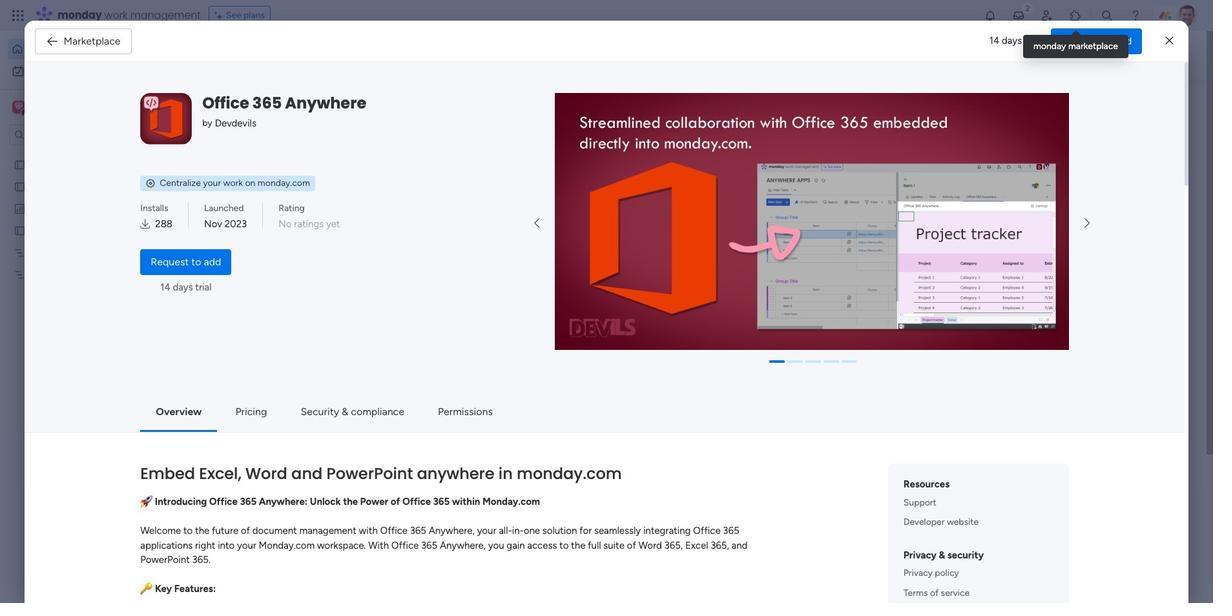 Task type: vqa. For each thing, say whether or not it's contained in the screenshot.
the leftmost of
no



Task type: locate. For each thing, give the bounding box(es) containing it.
2 element
[[369, 487, 384, 502]]

centralize your work on monday.com element
[[140, 175, 315, 191]]

close recently visited image
[[238, 105, 254, 121]]

marketplace arrow left image
[[535, 218, 540, 229]]

1 horizontal spatial public dashboard image
[[711, 236, 725, 250]]

terry turtle image
[[1177, 5, 1198, 26], [269, 531, 295, 557]]

public dashboard image
[[14, 202, 26, 215], [711, 236, 725, 250]]

circle o image
[[981, 154, 989, 164], [981, 171, 989, 180]]

0 vertical spatial component image
[[711, 256, 722, 268]]

list box
[[0, 151, 165, 460]]

component image
[[711, 256, 722, 268], [255, 415, 266, 426]]

1 vertical spatial check circle image
[[981, 138, 989, 148]]

v2 bolt switch image
[[1073, 48, 1080, 62]]

public board image
[[14, 158, 26, 171], [14, 180, 26, 193], [14, 224, 26, 236], [255, 394, 269, 408]]

1 check circle image from the top
[[981, 121, 989, 131]]

1 vertical spatial circle o image
[[981, 171, 989, 180]]

check circle image
[[981, 121, 989, 131], [981, 138, 989, 148]]

search everything image
[[1101, 9, 1114, 22]]

invite members image
[[1041, 9, 1054, 22]]

0 vertical spatial option
[[8, 39, 157, 59]]

close update feed (inbox) image
[[238, 487, 254, 502]]

1 circle o image from the top
[[981, 154, 989, 164]]

workspace image
[[12, 100, 25, 114], [14, 100, 23, 114]]

quick search results list box
[[238, 121, 930, 450]]

1 vertical spatial component image
[[255, 415, 266, 426]]

0 vertical spatial terry turtle image
[[1177, 5, 1198, 26]]

1 horizontal spatial terry turtle image
[[1177, 5, 1198, 26]]

0 vertical spatial check circle image
[[981, 121, 989, 131]]

notifications image
[[984, 9, 997, 22]]

monday marketplace image
[[1069, 9, 1082, 22]]

1 horizontal spatial component image
[[711, 256, 722, 268]]

2 image
[[1022, 1, 1034, 15]]

dapulse x slim image
[[1166, 33, 1174, 49]]

workspace selection element
[[12, 100, 108, 116]]

option
[[8, 39, 157, 59], [0, 153, 165, 155]]

app logo image
[[140, 93, 192, 145]]

2 check circle image from the top
[[981, 138, 989, 148]]

0 vertical spatial circle o image
[[981, 154, 989, 164]]

0 horizontal spatial public dashboard image
[[14, 202, 26, 215]]

2 workspace image from the left
[[14, 100, 23, 114]]

help center element
[[962, 533, 1155, 585]]

option down workspace selection element
[[0, 153, 165, 155]]

select product image
[[12, 9, 25, 22]]

option up workspace selection element
[[8, 39, 157, 59]]

0 horizontal spatial terry turtle image
[[269, 531, 295, 557]]

1 workspace image from the left
[[12, 100, 25, 114]]

1 vertical spatial terry turtle image
[[269, 531, 295, 557]]



Task type: describe. For each thing, give the bounding box(es) containing it.
2 circle o image from the top
[[981, 171, 989, 180]]

marketplace arrow right image
[[1085, 218, 1090, 229]]

add to favorites image
[[895, 236, 908, 249]]

see plans image
[[214, 8, 226, 23]]

update feed image
[[1013, 9, 1025, 22]]

1 vertical spatial option
[[0, 153, 165, 155]]

screenshot image
[[555, 93, 1069, 350]]

v2 user feedback image
[[972, 48, 982, 63]]

0 horizontal spatial component image
[[255, 415, 266, 426]]

add to favorites image
[[667, 236, 680, 249]]

circle o image
[[981, 187, 989, 197]]

1 vertical spatial public dashboard image
[[711, 236, 725, 250]]

centralize icon image
[[146, 178, 156, 188]]

help image
[[1129, 9, 1142, 22]]

0 vertical spatial public dashboard image
[[14, 202, 26, 215]]

templates image image
[[973, 260, 1144, 349]]

v2 download image
[[140, 217, 150, 232]]



